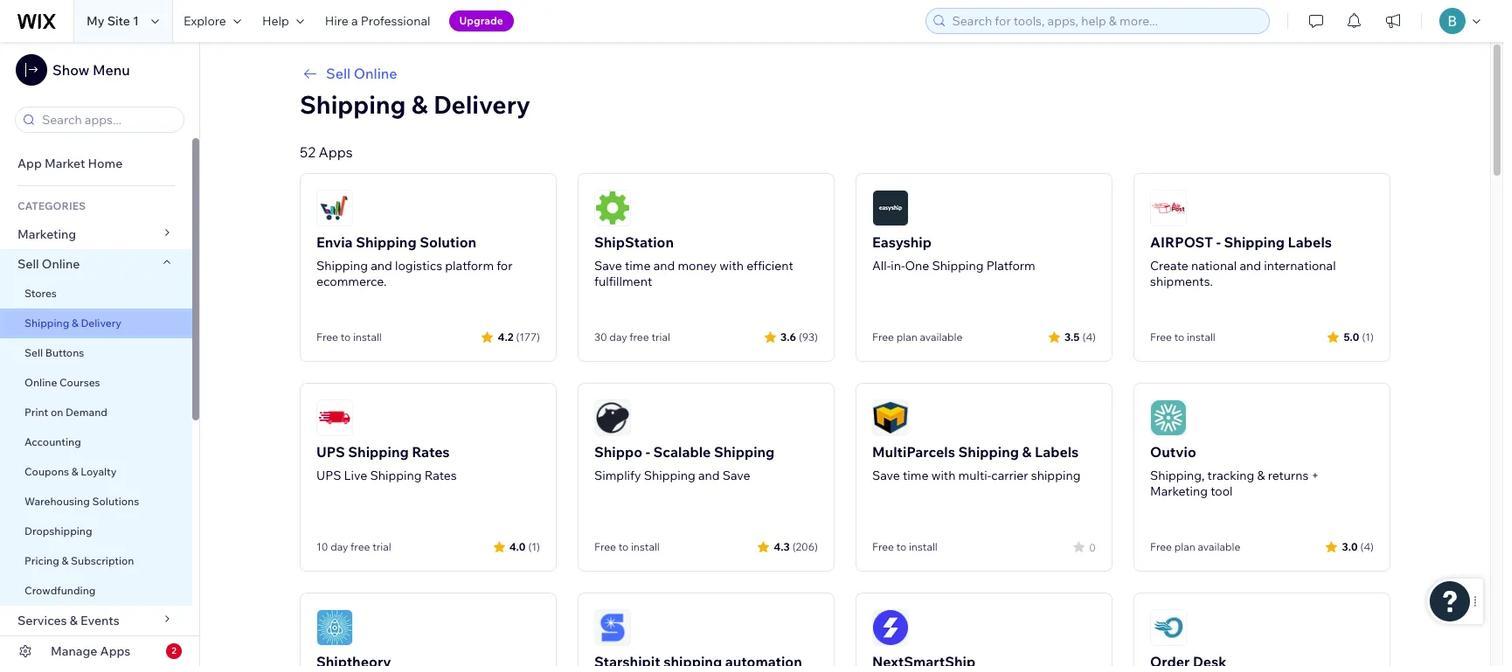 Task type: vqa. For each thing, say whether or not it's contained in the screenshot.


Task type: locate. For each thing, give the bounding box(es) containing it.
& up the carrier
[[1023, 443, 1032, 461]]

1 vertical spatial sell
[[17, 256, 39, 272]]

0 vertical spatial online
[[354, 65, 397, 82]]

install down shipments.
[[1187, 330, 1216, 344]]

home
[[88, 156, 123, 171]]

1 vertical spatial with
[[932, 468, 956, 483]]

shipping
[[1031, 468, 1081, 483]]

1 horizontal spatial sell online link
[[300, 63, 1391, 84]]

free for outvio
[[1151, 540, 1172, 553]]

0 vertical spatial trial
[[652, 330, 671, 344]]

with inside 'shipstation save time and money with efficient fulfillment'
[[720, 258, 744, 274]]

on
[[51, 406, 63, 419]]

2 vertical spatial online
[[24, 376, 57, 389]]

available down one
[[920, 330, 963, 344]]

1 horizontal spatial free plan available
[[1151, 540, 1241, 553]]

0 horizontal spatial labels
[[1035, 443, 1079, 461]]

warehousing solutions
[[24, 495, 139, 508]]

stores
[[24, 287, 57, 300]]

0 vertical spatial sell online link
[[300, 63, 1391, 84]]

online down hire a professional
[[354, 65, 397, 82]]

free down simplify
[[595, 540, 616, 553]]

apps right 52
[[319, 143, 353, 161]]

shipping up multi-
[[959, 443, 1019, 461]]

1 horizontal spatial shipping & delivery
[[300, 89, 531, 120]]

marketing
[[17, 226, 76, 242], [1151, 483, 1208, 499]]

marketing down categories
[[17, 226, 76, 242]]

apps inside the sidebar element
[[100, 643, 131, 659]]

1 vertical spatial free
[[351, 540, 370, 553]]

0 horizontal spatial -
[[646, 443, 650, 461]]

free
[[317, 330, 338, 344], [873, 330, 894, 344], [1151, 330, 1172, 344], [595, 540, 616, 553], [873, 540, 894, 553], [1151, 540, 1172, 553]]

0 vertical spatial shipping & delivery
[[300, 89, 531, 120]]

day right the 30
[[610, 330, 627, 344]]

(206)
[[793, 540, 818, 553]]

0 horizontal spatial sell online link
[[0, 249, 192, 279]]

0 horizontal spatial save
[[595, 258, 622, 274]]

envia
[[317, 233, 353, 251]]

sell online down a
[[326, 65, 397, 82]]

stores link
[[0, 279, 192, 309]]

0 horizontal spatial with
[[720, 258, 744, 274]]

0 horizontal spatial marketing
[[17, 226, 76, 242]]

0 horizontal spatial shipping & delivery
[[24, 317, 122, 330]]

hire
[[325, 13, 349, 29]]

professional
[[361, 13, 431, 29]]

0 vertical spatial (1)
[[1363, 330, 1374, 343]]

national
[[1192, 258, 1237, 274]]

free right 0
[[1151, 540, 1172, 553]]

shipping & delivery down professional
[[300, 89, 531, 120]]

outvio
[[1151, 443, 1197, 461]]

and left money
[[654, 258, 675, 274]]

1 horizontal spatial save
[[723, 468, 751, 483]]

with inside multiparcels shipping & labels save time with multi-carrier shipping
[[932, 468, 956, 483]]

shipping & delivery up the buttons
[[24, 317, 122, 330]]

(4) for outvio
[[1361, 540, 1374, 553]]

1 vertical spatial marketing
[[1151, 483, 1208, 499]]

1 vertical spatial (1)
[[528, 540, 540, 553]]

5.0 (1)
[[1344, 330, 1374, 343]]

create
[[1151, 258, 1189, 274]]

sell up the stores
[[17, 256, 39, 272]]

0 horizontal spatial (4)
[[1083, 330, 1096, 343]]

10 day free trial
[[317, 540, 391, 553]]

envia shipping solution shipping and logistics platform for ecommerce.
[[317, 233, 513, 289]]

sell buttons link
[[0, 338, 192, 368]]

delivery down upgrade "button"
[[434, 89, 531, 120]]

- inside shippo - scalable shipping simplify shipping and save
[[646, 443, 650, 461]]

to up nextsmartship logo
[[897, 540, 907, 553]]

one
[[905, 258, 930, 274]]

&
[[412, 89, 428, 120], [72, 317, 79, 330], [1023, 443, 1032, 461], [71, 465, 78, 478], [1258, 468, 1266, 483], [62, 554, 69, 567], [70, 613, 78, 629]]

(1) right 5.0
[[1363, 330, 1374, 343]]

services
[[17, 613, 67, 629]]

day
[[610, 330, 627, 344], [331, 540, 348, 553]]

marketing down outvio
[[1151, 483, 1208, 499]]

with left multi-
[[932, 468, 956, 483]]

ups down ups shipping rates logo
[[317, 443, 345, 461]]

coupons
[[24, 465, 69, 478]]

free down shipments.
[[1151, 330, 1172, 344]]

for
[[497, 258, 513, 274]]

free to install down simplify
[[595, 540, 660, 553]]

install down simplify
[[631, 540, 660, 553]]

sell left the buttons
[[24, 346, 43, 359]]

1 vertical spatial delivery
[[81, 317, 122, 330]]

& left the returns
[[1258, 468, 1266, 483]]

free for shippo - scalable shipping
[[595, 540, 616, 553]]

shipping down the stores
[[24, 317, 69, 330]]

install down "ecommerce."
[[353, 330, 382, 344]]

to for envia
[[341, 330, 351, 344]]

online up print
[[24, 376, 57, 389]]

shipping right one
[[932, 258, 984, 274]]

delivery
[[434, 89, 531, 120], [81, 317, 122, 330]]

0 vertical spatial free
[[630, 330, 649, 344]]

free plan available down one
[[873, 330, 963, 344]]

0 vertical spatial time
[[625, 258, 651, 274]]

0 vertical spatial with
[[720, 258, 744, 274]]

multiparcels
[[873, 443, 956, 461]]

easyship logo image
[[873, 190, 909, 226]]

0 horizontal spatial delivery
[[81, 317, 122, 330]]

0 vertical spatial sell online
[[326, 65, 397, 82]]

accounting
[[24, 435, 81, 449]]

and inside 'shipstation save time and money with efficient fulfillment'
[[654, 258, 675, 274]]

1 vertical spatial -
[[646, 443, 650, 461]]

accounting link
[[0, 428, 192, 457]]

and inside shippo - scalable shipping simplify shipping and save
[[698, 468, 720, 483]]

and right the 'national'
[[1240, 258, 1262, 274]]

free right the 30
[[630, 330, 649, 344]]

0 vertical spatial day
[[610, 330, 627, 344]]

(177)
[[516, 330, 540, 343]]

delivery down stores link
[[81, 317, 122, 330]]

1 vertical spatial trial
[[373, 540, 391, 553]]

1 horizontal spatial labels
[[1288, 233, 1332, 251]]

plan down in-
[[897, 330, 918, 344]]

trial right the 30
[[652, 330, 671, 344]]

(4) right 3.0
[[1361, 540, 1374, 553]]

free down all-
[[873, 330, 894, 344]]

& inside outvio shipping, tracking & returns + marketing  tool
[[1258, 468, 1266, 483]]

labels inside multiparcels shipping & labels save time with multi-carrier shipping
[[1035, 443, 1079, 461]]

labels
[[1288, 233, 1332, 251], [1035, 443, 1079, 461]]

3.6 (93)
[[781, 330, 818, 343]]

free to install up nextsmartship logo
[[873, 540, 938, 553]]

free to install down shipments.
[[1151, 330, 1216, 344]]

labels up shipping
[[1035, 443, 1079, 461]]

shipping
[[300, 89, 406, 120], [356, 233, 417, 251], [1225, 233, 1285, 251], [317, 258, 368, 274], [932, 258, 984, 274], [24, 317, 69, 330], [348, 443, 409, 461], [714, 443, 775, 461], [959, 443, 1019, 461], [370, 468, 422, 483], [644, 468, 696, 483]]

shiptheory logo image
[[317, 609, 353, 646]]

efficient
[[747, 258, 794, 274]]

(1) for airpost - shipping labels
[[1363, 330, 1374, 343]]

0 vertical spatial labels
[[1288, 233, 1332, 251]]

& left events
[[70, 613, 78, 629]]

shipping down envia in the left top of the page
[[317, 258, 368, 274]]

1 vertical spatial day
[[331, 540, 348, 553]]

and down scalable
[[698, 468, 720, 483]]

time down multiparcels
[[903, 468, 929, 483]]

save inside multiparcels shipping & labels save time with multi-carrier shipping
[[873, 468, 900, 483]]

1 vertical spatial sell online
[[17, 256, 80, 272]]

- right shippo
[[646, 443, 650, 461]]

subscription
[[71, 554, 134, 567]]

1 horizontal spatial trial
[[652, 330, 671, 344]]

0 vertical spatial marketing
[[17, 226, 76, 242]]

1 horizontal spatial time
[[903, 468, 929, 483]]

online
[[354, 65, 397, 82], [42, 256, 80, 272], [24, 376, 57, 389]]

& inside multiparcels shipping & labels save time with multi-carrier shipping
[[1023, 443, 1032, 461]]

fulfillment
[[595, 274, 652, 289]]

(1) for ups shipping rates
[[528, 540, 540, 553]]

2 horizontal spatial save
[[873, 468, 900, 483]]

dropshipping
[[24, 525, 92, 538]]

1 horizontal spatial -
[[1217, 233, 1221, 251]]

platform
[[445, 258, 494, 274]]

free to install down "ecommerce."
[[317, 330, 382, 344]]

1 horizontal spatial marketing
[[1151, 483, 1208, 499]]

simplify
[[595, 468, 641, 483]]

1 vertical spatial free plan available
[[1151, 540, 1241, 553]]

1 vertical spatial apps
[[100, 643, 131, 659]]

1 vertical spatial labels
[[1035, 443, 1079, 461]]

day for save
[[610, 330, 627, 344]]

sell down the "hire"
[[326, 65, 351, 82]]

0 horizontal spatial trial
[[373, 540, 391, 553]]

to
[[341, 330, 351, 344], [1175, 330, 1185, 344], [619, 540, 629, 553], [897, 540, 907, 553]]

install up nextsmartship logo
[[909, 540, 938, 553]]

platform
[[987, 258, 1036, 274]]

& left loyalty
[[71, 465, 78, 478]]

time down shipstation
[[625, 258, 651, 274]]

0 horizontal spatial time
[[625, 258, 651, 274]]

0 vertical spatial plan
[[897, 330, 918, 344]]

ups
[[317, 443, 345, 461], [317, 468, 341, 483]]

install for envia
[[353, 330, 382, 344]]

0 vertical spatial -
[[1217, 233, 1221, 251]]

1 vertical spatial time
[[903, 468, 929, 483]]

to down shipments.
[[1175, 330, 1185, 344]]

trial right the 10
[[373, 540, 391, 553]]

manage
[[51, 643, 97, 659]]

30 day free trial
[[595, 330, 671, 344]]

install for airpost
[[1187, 330, 1216, 344]]

free down "ecommerce."
[[317, 330, 338, 344]]

to down "ecommerce."
[[341, 330, 351, 344]]

0 vertical spatial free plan available
[[873, 330, 963, 344]]

with
[[720, 258, 744, 274], [932, 468, 956, 483]]

0 vertical spatial apps
[[319, 143, 353, 161]]

0 vertical spatial delivery
[[434, 89, 531, 120]]

- up the 'national'
[[1217, 233, 1221, 251]]

multiparcels shipping & labels save time with multi-carrier shipping
[[873, 443, 1081, 483]]

rates
[[412, 443, 450, 461], [425, 468, 457, 483]]

1 horizontal spatial free
[[630, 330, 649, 344]]

3.5
[[1065, 330, 1080, 343]]

online up the stores
[[42, 256, 80, 272]]

shipping up "52 apps"
[[300, 89, 406, 120]]

plan down "shipping,"
[[1175, 540, 1196, 553]]

time
[[625, 258, 651, 274], [903, 468, 929, 483]]

tracking
[[1208, 468, 1255, 483]]

1 horizontal spatial (4)
[[1361, 540, 1374, 553]]

-
[[1217, 233, 1221, 251], [646, 443, 650, 461]]

- inside airpost - shipping labels create national and international shipments.
[[1217, 233, 1221, 251]]

day right the 10
[[331, 540, 348, 553]]

free right the 10
[[351, 540, 370, 553]]

to down simplify
[[619, 540, 629, 553]]

0 horizontal spatial sell online
[[17, 256, 80, 272]]

1 vertical spatial (4)
[[1361, 540, 1374, 553]]

0 horizontal spatial available
[[920, 330, 963, 344]]

with right money
[[720, 258, 744, 274]]

day for shipping
[[331, 540, 348, 553]]

labels up international
[[1288, 233, 1332, 251]]

and
[[371, 258, 392, 274], [654, 258, 675, 274], [1240, 258, 1262, 274], [698, 468, 720, 483]]

shipping up logistics
[[356, 233, 417, 251]]

available
[[920, 330, 963, 344], [1198, 540, 1241, 553]]

1 vertical spatial online
[[42, 256, 80, 272]]

3.0
[[1342, 540, 1358, 553]]

1 horizontal spatial apps
[[319, 143, 353, 161]]

shipping & delivery
[[300, 89, 531, 120], [24, 317, 122, 330]]

trial for time
[[652, 330, 671, 344]]

sell online up the stores
[[17, 256, 80, 272]]

ups shipping rates logo image
[[317, 400, 353, 436]]

0 vertical spatial (4)
[[1083, 330, 1096, 343]]

ups left the live
[[317, 468, 341, 483]]

(4) right 3.5
[[1083, 330, 1096, 343]]

outvio shipping, tracking & returns + marketing  tool
[[1151, 443, 1320, 499]]

3.0 (4)
[[1342, 540, 1374, 553]]

1 horizontal spatial (1)
[[1363, 330, 1374, 343]]

apps down events
[[100, 643, 131, 659]]

1 horizontal spatial delivery
[[434, 89, 531, 120]]

0 horizontal spatial (1)
[[528, 540, 540, 553]]

trial for rates
[[373, 540, 391, 553]]

available down tool at bottom
[[1198, 540, 1241, 553]]

apps for manage apps
[[100, 643, 131, 659]]

1 horizontal spatial day
[[610, 330, 627, 344]]

install for multiparcels
[[909, 540, 938, 553]]

1 vertical spatial plan
[[1175, 540, 1196, 553]]

scalable
[[654, 443, 711, 461]]

airpost - shipping labels create national and international shipments.
[[1151, 233, 1336, 289]]

0 vertical spatial available
[[920, 330, 963, 344]]

0 vertical spatial ups
[[317, 443, 345, 461]]

shippo - scalable shipping simplify shipping and save
[[595, 443, 775, 483]]

warehousing solutions link
[[0, 487, 192, 517]]

time inside 'shipstation save time and money with efficient fulfillment'
[[625, 258, 651, 274]]

sidebar element
[[0, 42, 200, 666]]

0 horizontal spatial day
[[331, 540, 348, 553]]

shipping up the 'national'
[[1225, 233, 1285, 251]]

marketing link
[[0, 219, 192, 249]]

1 horizontal spatial available
[[1198, 540, 1241, 553]]

free plan available down tool at bottom
[[1151, 540, 1241, 553]]

1 horizontal spatial plan
[[1175, 540, 1196, 553]]

nextsmartship logo image
[[873, 609, 909, 646]]

0 horizontal spatial apps
[[100, 643, 131, 659]]

(1) right 4.0
[[528, 540, 540, 553]]

1 vertical spatial ups
[[317, 468, 341, 483]]

1 vertical spatial shipping & delivery
[[24, 317, 122, 330]]

1 vertical spatial available
[[1198, 540, 1241, 553]]

0 horizontal spatial free
[[351, 540, 370, 553]]

labels inside airpost - shipping labels create national and international shipments.
[[1288, 233, 1332, 251]]

1 horizontal spatial with
[[932, 468, 956, 483]]

0 horizontal spatial plan
[[897, 330, 918, 344]]

4.0 (1)
[[509, 540, 540, 553]]

free right (206)
[[873, 540, 894, 553]]

live
[[344, 468, 368, 483]]

0 horizontal spatial free plan available
[[873, 330, 963, 344]]

free plan available
[[873, 330, 963, 344], [1151, 540, 1241, 553]]

and left logistics
[[371, 258, 392, 274]]

to for multiparcels
[[897, 540, 907, 553]]



Task type: describe. For each thing, give the bounding box(es) containing it.
install for shippo
[[631, 540, 660, 553]]

free for shipping
[[351, 540, 370, 553]]

demand
[[66, 406, 107, 419]]

1 horizontal spatial sell online
[[326, 65, 397, 82]]

dropshipping link
[[0, 517, 192, 546]]

1 vertical spatial rates
[[425, 468, 457, 483]]

tool
[[1211, 483, 1233, 499]]

1 ups from the top
[[317, 443, 345, 461]]

multi-
[[959, 468, 992, 483]]

shipping right the live
[[370, 468, 422, 483]]

to for shippo
[[619, 540, 629, 553]]

1 vertical spatial sell online link
[[0, 249, 192, 279]]

and inside airpost - shipping labels create national and international shipments.
[[1240, 258, 1262, 274]]

shipping inside airpost - shipping labels create national and international shipments.
[[1225, 233, 1285, 251]]

online courses
[[24, 376, 100, 389]]

save inside shippo - scalable shipping simplify shipping and save
[[723, 468, 751, 483]]

starshipit shipping automation logo image
[[595, 609, 631, 646]]

free plan available for outvio
[[1151, 540, 1241, 553]]

marketing inside the sidebar element
[[17, 226, 76, 242]]

coupons & loyalty
[[24, 465, 117, 478]]

shipping inside multiparcels shipping & labels save time with multi-carrier shipping
[[959, 443, 1019, 461]]

solutions
[[92, 495, 139, 508]]

Search apps... field
[[37, 108, 178, 132]]

services & events link
[[0, 606, 192, 636]]

free to install for multiparcels
[[873, 540, 938, 553]]

& right pricing
[[62, 554, 69, 567]]

sell online inside the sidebar element
[[17, 256, 80, 272]]

coupons & loyalty link
[[0, 457, 192, 487]]

show
[[52, 61, 89, 79]]

airpost
[[1151, 233, 1214, 251]]

pricing & subscription
[[24, 554, 134, 567]]

returns
[[1268, 468, 1309, 483]]

free to install for shippo
[[595, 540, 660, 553]]

shipping inside the sidebar element
[[24, 317, 69, 330]]

1
[[133, 13, 139, 29]]

shippo
[[595, 443, 643, 461]]

help
[[262, 13, 289, 29]]

4.2
[[498, 330, 514, 343]]

free to install for envia
[[317, 330, 382, 344]]

shipstation save time and money with efficient fulfillment
[[595, 233, 794, 289]]

ups shipping rates ups live shipping rates
[[317, 443, 457, 483]]

& up the buttons
[[72, 317, 79, 330]]

app market home link
[[0, 149, 192, 178]]

2 vertical spatial sell
[[24, 346, 43, 359]]

0 vertical spatial rates
[[412, 443, 450, 461]]

shipping & delivery inside "shipping & delivery" link
[[24, 317, 122, 330]]

pricing & subscription link
[[0, 546, 192, 576]]

easyship
[[873, 233, 932, 251]]

Search for tools, apps, help & more... field
[[947, 9, 1264, 33]]

5.0
[[1344, 330, 1360, 343]]

buttons
[[45, 346, 84, 359]]

& down professional
[[412, 89, 428, 120]]

print on demand link
[[0, 398, 192, 428]]

4.0
[[509, 540, 526, 553]]

app
[[17, 156, 42, 171]]

3.5 (4)
[[1065, 330, 1096, 343]]

order desk logo image
[[1151, 609, 1187, 646]]

ecommerce.
[[317, 274, 387, 289]]

services & events
[[17, 613, 120, 629]]

plan for easyship
[[897, 330, 918, 344]]

plan for outvio
[[1175, 540, 1196, 553]]

crowdfunding
[[24, 584, 96, 597]]

(4) for easyship
[[1083, 330, 1096, 343]]

money
[[678, 258, 717, 274]]

hire a professional link
[[315, 0, 441, 42]]

shipping,
[[1151, 468, 1205, 483]]

hire a professional
[[325, 13, 431, 29]]

to for airpost
[[1175, 330, 1185, 344]]

courses
[[59, 376, 100, 389]]

(93)
[[799, 330, 818, 343]]

0 vertical spatial sell
[[326, 65, 351, 82]]

marketing inside outvio shipping, tracking & returns + marketing  tool
[[1151, 483, 1208, 499]]

international
[[1264, 258, 1336, 274]]

free for envia shipping solution
[[317, 330, 338, 344]]

shipping down scalable
[[644, 468, 696, 483]]

my
[[87, 13, 104, 29]]

explore
[[184, 13, 226, 29]]

free for save
[[630, 330, 649, 344]]

app market home
[[17, 156, 123, 171]]

3.6
[[781, 330, 796, 343]]

0
[[1090, 541, 1096, 554]]

events
[[80, 613, 120, 629]]

outvio logo image
[[1151, 400, 1187, 436]]

show menu
[[52, 61, 130, 79]]

envia shipping solution logo image
[[317, 190, 353, 226]]

available for easyship
[[920, 330, 963, 344]]

time inside multiparcels shipping & labels save time with multi-carrier shipping
[[903, 468, 929, 483]]

manage apps
[[51, 643, 131, 659]]

airpost - shipping labels logo image
[[1151, 190, 1187, 226]]

my site 1
[[87, 13, 139, 29]]

apps for 52 apps
[[319, 143, 353, 161]]

labels for multiparcels shipping & labels
[[1035, 443, 1079, 461]]

4.3
[[774, 540, 790, 553]]

free for easyship
[[873, 330, 894, 344]]

free to install for airpost
[[1151, 330, 1216, 344]]

a
[[351, 13, 358, 29]]

warehousing
[[24, 495, 90, 508]]

4.2 (177)
[[498, 330, 540, 343]]

print on demand
[[24, 406, 107, 419]]

online courses link
[[0, 368, 192, 398]]

free for multiparcels shipping & labels
[[873, 540, 894, 553]]

shipping right scalable
[[714, 443, 775, 461]]

sell buttons
[[24, 346, 84, 359]]

categories
[[17, 199, 86, 212]]

free for airpost - shipping labels
[[1151, 330, 1172, 344]]

4.3 (206)
[[774, 540, 818, 553]]

shipments.
[[1151, 274, 1213, 289]]

2
[[172, 645, 176, 657]]

all-
[[873, 258, 891, 274]]

menu
[[93, 61, 130, 79]]

print
[[24, 406, 48, 419]]

save inside 'shipstation save time and money with efficient fulfillment'
[[595, 258, 622, 274]]

site
[[107, 13, 130, 29]]

labels for airpost - shipping labels
[[1288, 233, 1332, 251]]

upgrade
[[459, 14, 503, 27]]

and inside envia shipping solution shipping and logistics platform for ecommerce.
[[371, 258, 392, 274]]

shipstation logo image
[[595, 190, 631, 226]]

market
[[45, 156, 85, 171]]

2 ups from the top
[[317, 468, 341, 483]]

free plan available for easyship
[[873, 330, 963, 344]]

logistics
[[395, 258, 443, 274]]

solution
[[420, 233, 477, 251]]

- for shippo
[[646, 443, 650, 461]]

available for outvio
[[1198, 540, 1241, 553]]

delivery inside the sidebar element
[[81, 317, 122, 330]]

upgrade button
[[449, 10, 514, 31]]

- for airpost
[[1217, 233, 1221, 251]]

easyship all-in-one shipping platform
[[873, 233, 1036, 274]]

shippo - scalable shipping logo image
[[595, 400, 631, 436]]

help button
[[252, 0, 315, 42]]

10
[[317, 540, 328, 553]]

shipping inside 'easyship all-in-one shipping platform'
[[932, 258, 984, 274]]

shipping up the live
[[348, 443, 409, 461]]

multiparcels shipping & labels logo image
[[873, 400, 909, 436]]



